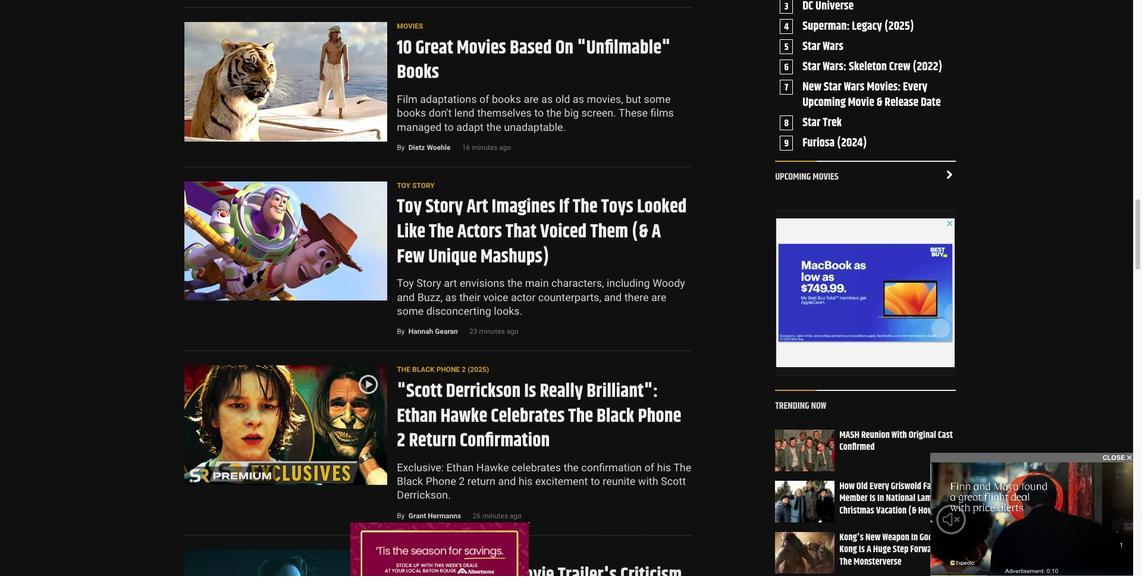 Task type: vqa. For each thing, say whether or not it's contained in the screenshot.
the bottom Fear
no



Task type: describe. For each thing, give the bounding box(es) containing it.
(2022)
[[913, 58, 943, 76]]

upcoming inside superman: legacy (2025) star wars star wars: skeleton crew (2022) new star wars movies: every upcoming movie & release date star trek furiosa (2024)
[[803, 94, 846, 112]]

video player region
[[931, 463, 1134, 576]]

is for really
[[525, 377, 537, 406]]

(& inside how old every griswold family member is in national lampoon's christmas vacation (& how their actors compare)
[[909, 504, 917, 519]]

the black phone 2 (2025) link
[[397, 366, 489, 374]]

some inside toy story toy story art imagines if the toys looked like the actors that voiced them (& a few unique mashups) toy story art envisions the main characters, including woody and buzz, as their voice actor counterparts, and there are some disconcerting looks.
[[397, 305, 424, 317]]

0:10
[[1047, 568, 1059, 574]]

are inside movies 10 great movies based on "unfilmable" books film adaptations of books are as old as movies, but some books don't lend themselves to the big screen. these films managed to adapt the unadaptable.
[[524, 93, 539, 105]]

kong's new weapon in godzilla x kong is a huge step forward for the monsterverse link
[[840, 530, 954, 570]]

if
[[559, 193, 570, 222]]

the right 'celebrates'
[[569, 402, 594, 431]]

by dietz woehle
[[397, 143, 451, 152]]

1 vertical spatial phone
[[638, 402, 682, 431]]

of inside movies 10 great movies based on "unfilmable" books film adaptations of books are as old as movies, but some books don't lend themselves to the big screen. these films managed to adapt the unadaptable.
[[480, 93, 490, 105]]

exclusive:
[[397, 461, 444, 474]]

by for unique
[[397, 328, 405, 336]]

ago for ethan
[[510, 512, 522, 520]]

23
[[470, 328, 478, 336]]

dietz
[[409, 143, 425, 152]]

the up scott
[[674, 461, 692, 474]]

1 horizontal spatial to
[[535, 107, 544, 119]]

"scott derrickson is really brilliant": ethan hawke celebrates the black phone 2 return confirmation link
[[397, 377, 682, 455]]

0 vertical spatial hawke
[[441, 402, 488, 431]]

star wars link
[[803, 38, 844, 56]]

like
[[397, 217, 426, 246]]

1 vertical spatial books
[[397, 107, 426, 119]]

how old every griswold family member is in national lampoon's christmas vacation (& how their actors compare) link
[[840, 479, 956, 531]]

1
[[1120, 542, 1124, 549]]

every inside superman: legacy (2025) star wars star wars: skeleton crew (2022) new star wars movies: every upcoming movie & release date star trek furiosa (2024)
[[904, 78, 928, 97]]

themselves
[[478, 107, 532, 119]]

adapt
[[457, 121, 484, 133]]

counterparts,
[[539, 291, 602, 303]]

1 horizontal spatial as
[[542, 93, 553, 105]]

new inside kong's new weapon in godzilla x kong is a huge step forward for the monsterverse
[[866, 530, 881, 545]]

close ✕
[[1103, 454, 1133, 461]]

managed
[[397, 121, 442, 133]]

new inside superman: legacy (2025) star wars star wars: skeleton crew (2022) new star wars movies: every upcoming movie & release date star trek furiosa (2024)
[[803, 78, 822, 97]]

voiced
[[540, 217, 587, 246]]

(2025) inside superman: legacy (2025) star wars star wars: skeleton crew (2022) new star wars movies: every upcoming movie & release date star trek furiosa (2024)
[[885, 18, 915, 36]]

old
[[857, 479, 868, 494]]

are inside toy story toy story art imagines if the toys looked like the actors that voiced them (& a few unique mashups) toy story art envisions the main characters, including woody and buzz, as their voice actor counterparts, and there are some disconcerting looks.
[[652, 291, 667, 303]]

1 vertical spatial hawke
[[477, 461, 509, 474]]

in inside how old every griswold family member is in national lampoon's christmas vacation (& how their actors compare)
[[878, 491, 885, 506]]

1 vertical spatial story
[[417, 277, 442, 289]]

now
[[812, 399, 827, 414]]

2 vertical spatial black
[[397, 475, 423, 488]]

0 vertical spatial wars
[[823, 38, 844, 56]]

of inside the black phone 2 (2025) "scott derrickson is really brilliant": ethan hawke celebrates the black phone 2 return confirmation exclusive: ethan hawke celebrates the confirmation of his the black phone 2 return and his excitement to reunite with scott derrickson.
[[645, 461, 655, 474]]

26
[[473, 512, 481, 520]]

actors inside toy story toy story art imagines if the toys looked like the actors that voiced them (& a few unique mashups) toy story art envisions the main characters, including woody and buzz, as their voice actor counterparts, and there are some disconcerting looks.
[[458, 217, 502, 246]]

to inside the black phone 2 (2025) "scott derrickson is really brilliant": ethan hawke celebrates the black phone 2 return confirmation exclusive: ethan hawke celebrates the confirmation of his the black phone 2 return and his excitement to reunite with scott derrickson.
[[591, 475, 601, 488]]

them
[[591, 217, 629, 246]]

confirmation
[[582, 461, 642, 474]]

swim
[[420, 550, 439, 558]]

upcoming movies
[[776, 170, 839, 185]]

grant
[[409, 512, 426, 520]]

compare)
[[864, 516, 898, 531]]

voice
[[484, 291, 509, 303]]

10
[[397, 33, 412, 62]]

advertisement:
[[1006, 568, 1046, 574]]

(& inside toy story toy story art imagines if the toys looked like the actors that voiced them (& a few unique mashups) toy story art envisions the main characters, including woody and buzz, as their voice actor counterparts, and there are some disconcerting looks.
[[632, 217, 649, 246]]

the inside toy story toy story art imagines if the toys looked like the actors that voiced them (& a few unique mashups) toy story art envisions the main characters, including woody and buzz, as their voice actor counterparts, and there are some disconcerting looks.
[[508, 277, 523, 289]]

screen.
[[582, 107, 617, 119]]

0 vertical spatial story
[[426, 193, 463, 222]]

by for books
[[397, 143, 405, 152]]

great
[[416, 33, 454, 62]]

confirmation
[[460, 426, 550, 455]]

1 image
[[185, 366, 388, 485]]

1 vertical spatial advertisement region
[[350, 523, 784, 576]]

26 minutes ago
[[473, 512, 522, 520]]

mash reunion with original cast confirmed link
[[840, 428, 954, 455]]

reunite
[[603, 475, 636, 488]]

1 horizontal spatial his
[[657, 461, 671, 474]]

the up "scott
[[397, 366, 411, 374]]

forward
[[911, 543, 940, 557]]

celebrates
[[512, 461, 561, 474]]

0 vertical spatial 2
[[462, 366, 466, 374]]

release
[[885, 94, 919, 112]]

x
[[950, 530, 954, 545]]

toy story link
[[397, 181, 435, 190]]

godzilla and kong 1 image
[[776, 532, 835, 574]]

furiosa (2024) link
[[803, 134, 868, 153]]

buzz,
[[418, 291, 443, 303]]

hannah gearan link
[[409, 328, 458, 336]]

based
[[510, 33, 552, 62]]

10 great movies based on "unfilmable" books link
[[397, 33, 671, 87]]

amélie hoeferle in blumhouse's night swim 1 image
[[185, 550, 388, 576]]

looks.
[[494, 305, 523, 317]]

2 vertical spatial phone
[[426, 475, 456, 488]]

few
[[397, 242, 425, 271]]

every inside how old every griswold family member is in national lampoon's christmas vacation (& how their actors compare)
[[870, 479, 890, 494]]

including
[[607, 277, 650, 289]]

excitement
[[536, 475, 588, 488]]

envisions
[[460, 277, 505, 289]]

hermanns
[[428, 512, 461, 520]]

1 vertical spatial movies
[[457, 33, 507, 62]]

✕
[[1128, 454, 1133, 461]]

there
[[625, 291, 649, 303]]

celebrates
[[491, 402, 565, 431]]

derrickson
[[446, 377, 521, 406]]

in inside kong's new weapon in godzilla x kong is a huge step forward for the monsterverse
[[912, 530, 919, 545]]

derrickson.
[[397, 489, 451, 502]]

1 vertical spatial wars
[[845, 78, 865, 97]]

books
[[397, 58, 439, 87]]

2 vertical spatial 2
[[459, 475, 465, 488]]

don't
[[429, 107, 452, 119]]

looked
[[637, 193, 687, 222]]

the inside the black phone 2 (2025) "scott derrickson is really brilliant": ethan hawke celebrates the black phone 2 return confirmation exclusive: ethan hawke celebrates the confirmation of his the black phone 2 return and his excitement to reunite with scott derrickson.
[[564, 461, 579, 474]]

how old every griswold family member is in national lampoon's christmas vacation (& how their actors compare)
[[840, 479, 955, 531]]

star left the trek
[[803, 114, 821, 132]]

weapon
[[883, 530, 910, 545]]

minutes for don't
[[472, 143, 498, 152]]

really
[[540, 377, 584, 406]]

monsterverse
[[854, 555, 902, 570]]

ago for don't
[[500, 143, 512, 152]]

lend
[[455, 107, 475, 119]]

is inside how old every griswold family member is in national lampoon's christmas vacation (& how their actors compare)
[[870, 491, 876, 506]]

date
[[921, 94, 941, 112]]

the right like
[[429, 217, 454, 246]]

a inside toy story toy story art imagines if the toys looked like the actors that voiced them (& a few unique mashups) toy story art envisions the main characters, including woody and buzz, as their voice actor counterparts, and there are some disconcerting looks.
[[652, 217, 661, 246]]

kong's
[[840, 530, 864, 545]]

1 horizontal spatial ethan
[[447, 461, 474, 474]]

"unfilmable"
[[577, 33, 671, 62]]

huge
[[874, 543, 892, 557]]

toys
[[602, 193, 634, 222]]

furiosa
[[803, 134, 835, 153]]

but
[[626, 93, 642, 105]]



Task type: locate. For each thing, give the bounding box(es) containing it.
1 vertical spatial by
[[397, 328, 405, 336]]

1 horizontal spatial books
[[492, 93, 521, 105]]

0 vertical spatial in
[[878, 491, 885, 506]]

are down woody
[[652, 291, 667, 303]]

with
[[639, 475, 659, 488]]

1 vertical spatial black
[[597, 402, 635, 431]]

and right the return
[[499, 475, 516, 488]]

1 horizontal spatial how
[[919, 504, 934, 519]]

is right the kong
[[859, 543, 865, 557]]

adaptations
[[420, 93, 477, 105]]

actor
[[511, 291, 536, 303]]

wars up the wars:
[[823, 38, 844, 56]]

2 vertical spatial movies
[[813, 170, 839, 185]]

1 by from the top
[[397, 143, 405, 152]]

2 vertical spatial by
[[397, 512, 405, 520]]

hannah
[[409, 328, 434, 336]]

ethan up exclusive:
[[397, 402, 437, 431]]

is inside kong's new weapon in godzilla x kong is a huge step forward for the monsterverse
[[859, 543, 865, 557]]

mash reunion with original cast confirmed
[[840, 428, 954, 455]]

a
[[652, 217, 661, 246], [867, 543, 872, 557]]

0 vertical spatial ethan
[[397, 402, 437, 431]]

and down including
[[604, 291, 622, 303]]

are
[[524, 93, 539, 105], [652, 291, 667, 303]]

to down confirmation
[[591, 475, 601, 488]]

0 horizontal spatial are
[[524, 93, 539, 105]]

1 vertical spatial (2025)
[[468, 366, 489, 374]]

minutes right '23'
[[480, 328, 505, 336]]

godzilla
[[920, 530, 948, 545]]

confirmed
[[840, 440, 875, 455]]

1 vertical spatial minutes
[[480, 328, 505, 336]]

1 vertical spatial in
[[912, 530, 919, 545]]

0 horizontal spatial new
[[803, 78, 822, 97]]

the up actor
[[508, 277, 523, 289]]

(2025) up derrickson at the left of page
[[468, 366, 489, 374]]

some up films
[[644, 93, 671, 105]]

16
[[462, 143, 470, 152]]

christmas
[[840, 504, 875, 519]]

2
[[462, 366, 466, 374], [397, 426, 406, 455], [459, 475, 465, 488]]

the black phone 2 (2025) "scott derrickson is really brilliant": ethan hawke celebrates the black phone 2 return confirmation exclusive: ethan hawke celebrates the confirmation of his the black phone 2 return and his excitement to reunite with scott derrickson.
[[397, 366, 692, 502]]

unadaptable.
[[504, 121, 566, 133]]

(2024) inside superman: legacy (2025) star wars star wars: skeleton crew (2022) new star wars movies: every upcoming movie & release date star trek furiosa (2024)
[[838, 134, 868, 153]]

wars down skeleton
[[845, 78, 865, 97]]

0 vertical spatial movies
[[397, 22, 424, 30]]

every down (2022) at the right top of the page
[[904, 78, 928, 97]]

2 vertical spatial minutes
[[483, 512, 508, 520]]

night swim (2024) link
[[397, 550, 462, 559]]

0 horizontal spatial his
[[519, 475, 533, 488]]

0 vertical spatial how
[[840, 479, 855, 494]]

art
[[444, 277, 457, 289]]

0 vertical spatial to
[[535, 107, 544, 119]]

is for a
[[859, 543, 865, 557]]

how left old
[[840, 479, 855, 494]]

to up unadaptable. on the left
[[535, 107, 544, 119]]

0 vertical spatial ago
[[500, 143, 512, 152]]

(2025)
[[885, 18, 915, 36], [468, 366, 489, 374]]

1 horizontal spatial (&
[[909, 504, 917, 519]]

their
[[460, 291, 481, 303]]

the right if
[[573, 193, 598, 222]]

0 horizontal spatial (2024)
[[441, 550, 462, 558]]

0 vertical spatial (2024)
[[838, 134, 868, 153]]

0 horizontal spatial in
[[878, 491, 885, 506]]

minutes
[[472, 143, 498, 152], [480, 328, 505, 336], [483, 512, 508, 520]]

is inside the black phone 2 (2025) "scott derrickson is really brilliant": ethan hawke celebrates the black phone 2 return confirmation exclusive: ethan hawke celebrates the confirmation of his the black phone 2 return and his excitement to reunite with scott derrickson.
[[525, 377, 537, 406]]

crew
[[890, 58, 911, 76]]

as up big
[[573, 93, 585, 105]]

1 vertical spatial actors
[[840, 516, 862, 531]]

movies:
[[867, 78, 901, 97]]

lampoon's
[[918, 491, 955, 506]]

superman: legacy (2025) star wars star wars: skeleton crew (2022) new star wars movies: every upcoming movie & release date star trek furiosa (2024)
[[803, 18, 943, 153]]

and inside the black phone 2 (2025) "scott derrickson is really brilliant": ethan hawke celebrates the black phone 2 return confirmation exclusive: ethan hawke celebrates the confirmation of his the black phone 2 return and his excitement to reunite with scott derrickson.
[[499, 475, 516, 488]]

hawke
[[441, 402, 488, 431], [477, 461, 509, 474]]

&
[[877, 94, 883, 112]]

0 vertical spatial actors
[[458, 217, 502, 246]]

return
[[468, 475, 496, 488]]

0 horizontal spatial as
[[446, 291, 457, 303]]

night swim (2024)
[[397, 550, 462, 558]]

a left huge in the bottom right of the page
[[867, 543, 872, 557]]

0 vertical spatial phone
[[437, 366, 460, 374]]

upcoming
[[803, 94, 846, 112], [776, 170, 812, 185]]

trending now
[[776, 399, 827, 414]]

0 vertical spatial black
[[413, 366, 435, 374]]

actors down member
[[840, 516, 862, 531]]

2 horizontal spatial to
[[591, 475, 601, 488]]

his up scott
[[657, 461, 671, 474]]

ago right 26
[[510, 512, 522, 520]]

a right toys
[[652, 217, 661, 246]]

0 vertical spatial his
[[657, 461, 671, 474]]

"scott
[[397, 377, 443, 406]]

2 horizontal spatial is
[[870, 491, 876, 506]]

books
[[492, 93, 521, 105], [397, 107, 426, 119]]

0 vertical spatial (2025)
[[885, 18, 915, 36]]

and
[[397, 291, 415, 303], [604, 291, 622, 303], [499, 475, 516, 488]]

0 horizontal spatial actors
[[458, 217, 502, 246]]

a inside kong's new weapon in godzilla x kong is a huge step forward for the monsterverse
[[867, 543, 872, 557]]

upcoming down furiosa
[[776, 170, 812, 185]]

skeleton
[[849, 58, 888, 76]]

griswold
[[892, 479, 922, 494]]

(& right them
[[632, 217, 649, 246]]

star trek link
[[803, 114, 842, 132]]

0 vertical spatial upcoming
[[803, 94, 846, 112]]

scott
[[661, 475, 686, 488]]

star wars: skeleton crew (2022) link
[[803, 58, 943, 76]]

a boy and a tiger on a lifeboat in life of pie 1 image
[[185, 22, 388, 141]]

star down the wars:
[[824, 78, 842, 97]]

minutes for mashups)
[[480, 328, 505, 336]]

new right kong's
[[866, 530, 881, 545]]

1 toy from the top
[[397, 193, 422, 222]]

1 horizontal spatial some
[[644, 93, 671, 105]]

the up excitement
[[564, 461, 579, 474]]

to down don't
[[445, 121, 454, 133]]

1 vertical spatial ago
[[507, 328, 519, 336]]

his down celebrates
[[519, 475, 533, 488]]

1 horizontal spatial actors
[[840, 516, 862, 531]]

1 vertical spatial upcoming
[[776, 170, 812, 185]]

1 vertical spatial (&
[[909, 504, 917, 519]]

0 horizontal spatial is
[[525, 377, 537, 406]]

in left national at the bottom right of page
[[878, 491, 885, 506]]

1 vertical spatial are
[[652, 291, 667, 303]]

0 horizontal spatial a
[[652, 217, 661, 246]]

cast
[[939, 428, 954, 443]]

1 vertical spatial to
[[445, 121, 454, 133]]

1 vertical spatial every
[[870, 479, 890, 494]]

black down exclusive:
[[397, 475, 423, 488]]

movies link
[[397, 22, 424, 31]]

1 horizontal spatial are
[[652, 291, 667, 303]]

toy story toy story art imagines if the toys looked like the actors that voiced them (& a few unique mashups) toy story art envisions the main characters, including woody and buzz, as their voice actor counterparts, and there are some disconcerting looks.
[[397, 181, 687, 317]]

as inside toy story toy story art imagines if the toys looked like the actors that voiced them (& a few unique mashups) toy story art envisions the main characters, including woody and buzz, as their voice actor counterparts, and there are some disconcerting looks.
[[446, 291, 457, 303]]

2 by from the top
[[397, 328, 405, 336]]

film
[[397, 93, 418, 105]]

the down kong's
[[840, 555, 852, 570]]

movies right great
[[457, 33, 507, 62]]

return
[[409, 426, 457, 455]]

and left buzz,
[[397, 291, 415, 303]]

movies up 10
[[397, 22, 424, 30]]

2 toy from the top
[[397, 277, 414, 289]]

0 horizontal spatial ethan
[[397, 402, 437, 431]]

0 vertical spatial (&
[[632, 217, 649, 246]]

for
[[941, 543, 953, 557]]

of up with
[[645, 461, 655, 474]]

(2024) right swim
[[441, 550, 462, 558]]

0 vertical spatial advertisement region
[[777, 219, 955, 367]]

superman:
[[803, 18, 850, 36]]

mashups)
[[481, 242, 550, 271]]

is right old
[[870, 491, 876, 506]]

0 horizontal spatial and
[[397, 291, 415, 303]]

1 vertical spatial his
[[519, 475, 533, 488]]

hawke up the return
[[477, 461, 509, 474]]

woody
[[653, 277, 686, 289]]

0 vertical spatial books
[[492, 93, 521, 105]]

close ✕ button
[[931, 453, 1134, 463]]

1 vertical spatial some
[[397, 305, 424, 317]]

star down the superman:
[[803, 38, 821, 56]]

that
[[506, 217, 537, 246]]

the griswold family standing outside in christmas vacation 1 image
[[776, 481, 835, 522]]

books up the themselves
[[492, 93, 521, 105]]

1 horizontal spatial and
[[499, 475, 516, 488]]

2 horizontal spatial as
[[573, 93, 585, 105]]

1 vertical spatial a
[[867, 543, 872, 557]]

films
[[651, 107, 674, 119]]

0 vertical spatial new
[[803, 78, 822, 97]]

1 horizontal spatial movies
[[457, 33, 507, 62]]

new star wars movies: every upcoming movie & release date link
[[803, 78, 952, 112]]

1 horizontal spatial new
[[866, 530, 881, 545]]

big
[[565, 107, 579, 119]]

0 horizontal spatial some
[[397, 305, 424, 317]]

(2024) down the trek
[[838, 134, 868, 153]]

0 horizontal spatial how
[[840, 479, 855, 494]]

some inside movies 10 great movies based on "unfilmable" books film adaptations of books are as old as movies, but some books don't lend themselves to the big screen. these films managed to adapt the unadaptable.
[[644, 93, 671, 105]]

ethan up the return
[[447, 461, 474, 474]]

minutes right 26
[[483, 512, 508, 520]]

his
[[657, 461, 671, 474], [519, 475, 533, 488]]

minutes for ethan
[[483, 512, 508, 520]]

16 minutes ago
[[462, 143, 512, 152]]

is left really on the bottom of the page
[[525, 377, 537, 406]]

dietz woehle link
[[409, 143, 451, 152]]

0 vertical spatial every
[[904, 78, 928, 97]]

ago for mashups)
[[507, 328, 519, 336]]

0 vertical spatial toy
[[397, 193, 422, 222]]

old
[[556, 93, 571, 105]]

(& right "vacation"
[[909, 504, 917, 519]]

new
[[803, 78, 822, 97], [866, 530, 881, 545]]

tom hanks as woody and tim allen as buzz falling with style in toy story (1995) 1 image
[[185, 181, 388, 301]]

1 vertical spatial (2024)
[[441, 550, 462, 558]]

1 vertical spatial is
[[870, 491, 876, 506]]

every right old
[[870, 479, 890, 494]]

0 horizontal spatial every
[[870, 479, 890, 494]]

1 horizontal spatial (2024)
[[838, 134, 868, 153]]

grant hermanns link
[[409, 512, 461, 520]]

hawke down the black phone 2 (2025) link
[[441, 402, 488, 431]]

2 vertical spatial ago
[[510, 512, 522, 520]]

star left the wars:
[[803, 58, 821, 76]]

1 horizontal spatial (2025)
[[885, 18, 915, 36]]

black up confirmation
[[597, 402, 635, 431]]

0 horizontal spatial (&
[[632, 217, 649, 246]]

national
[[887, 491, 916, 506]]

2 vertical spatial is
[[859, 543, 865, 557]]

story down the story
[[426, 193, 463, 222]]

1 vertical spatial 2
[[397, 426, 406, 455]]

family
[[924, 479, 947, 494]]

black up "scott
[[413, 366, 435, 374]]

advertisement region
[[777, 219, 955, 367], [350, 523, 784, 576]]

advertisement: 0:10
[[1006, 568, 1059, 574]]

of up the themselves
[[480, 93, 490, 105]]

1 vertical spatial new
[[866, 530, 881, 545]]

1 vertical spatial how
[[919, 504, 934, 519]]

1 vertical spatial ethan
[[447, 461, 474, 474]]

1 horizontal spatial is
[[859, 543, 865, 557]]

gearan
[[435, 328, 458, 336]]

in right step
[[912, 530, 919, 545]]

of
[[480, 93, 490, 105], [645, 461, 655, 474]]

actors inside how old every griswold family member is in national lampoon's christmas vacation (& how their actors compare)
[[840, 516, 862, 531]]

some up hannah
[[397, 305, 424, 317]]

(2025) inside the black phone 2 (2025) "scott derrickson is really brilliant": ethan hawke celebrates the black phone 2 return confirmation exclusive: ethan hawke celebrates the confirmation of his the black phone 2 return and his excitement to reunite with scott derrickson.
[[468, 366, 489, 374]]

0 vertical spatial are
[[524, 93, 539, 105]]

movie
[[849, 94, 875, 112]]

2 horizontal spatial and
[[604, 291, 622, 303]]

0 horizontal spatial books
[[397, 107, 426, 119]]

by left dietz
[[397, 143, 405, 152]]

how left 'their'
[[919, 504, 934, 519]]

books down film
[[397, 107, 426, 119]]

by left hannah
[[397, 328, 405, 336]]

toy down the few
[[397, 277, 414, 289]]

every
[[904, 78, 928, 97], [870, 479, 890, 494]]

kong's new weapon in godzilla x kong is a huge step forward for the monsterverse
[[840, 530, 954, 570]]

by left grant
[[397, 512, 405, 520]]

actors left that
[[458, 217, 502, 246]]

upcoming up star trek link
[[803, 94, 846, 112]]

1 horizontal spatial a
[[867, 543, 872, 557]]

movies,
[[587, 93, 624, 105]]

their
[[936, 504, 954, 519]]

the down the themselves
[[487, 121, 502, 133]]

disconcerting
[[427, 305, 492, 317]]

minutes right the 16
[[472, 143, 498, 152]]

the cast of mash from season 3 smiling and huddling for a photo in uniform 1 image
[[776, 430, 835, 471]]

on
[[556, 33, 574, 62]]

screenrant logo image
[[189, 469, 271, 483]]

by for exclusive:
[[397, 512, 405, 520]]

toy story art imagines if the toys looked like the actors that voiced them (& a few unique mashups) link
[[397, 193, 687, 271]]

1 horizontal spatial every
[[904, 78, 928, 97]]

the inside kong's new weapon in godzilla x kong is a huge step forward for the monsterverse
[[840, 555, 852, 570]]

ago down the themselves
[[500, 143, 512, 152]]

3 by from the top
[[397, 512, 405, 520]]

new up star trek link
[[803, 78, 822, 97]]

are up unadaptable. on the left
[[524, 93, 539, 105]]

1 horizontal spatial in
[[912, 530, 919, 545]]

1 vertical spatial toy
[[397, 277, 414, 289]]

unique
[[429, 242, 477, 271]]

0 vertical spatial by
[[397, 143, 405, 152]]

0 vertical spatial a
[[652, 217, 661, 246]]

ago
[[500, 143, 512, 152], [507, 328, 519, 336], [510, 512, 522, 520]]

ago down looks.
[[507, 328, 519, 336]]

0 vertical spatial some
[[644, 93, 671, 105]]

story up buzz,
[[417, 277, 442, 289]]

movies down furiosa
[[813, 170, 839, 185]]

as left old
[[542, 93, 553, 105]]

is
[[525, 377, 537, 406], [870, 491, 876, 506], [859, 543, 865, 557]]

the down old
[[547, 107, 562, 119]]

0 vertical spatial of
[[480, 93, 490, 105]]

toy down toy story "link"
[[397, 193, 422, 222]]

as down art
[[446, 291, 457, 303]]

(2025) right legacy
[[885, 18, 915, 36]]

night
[[397, 550, 418, 558]]

1 vertical spatial of
[[645, 461, 655, 474]]



